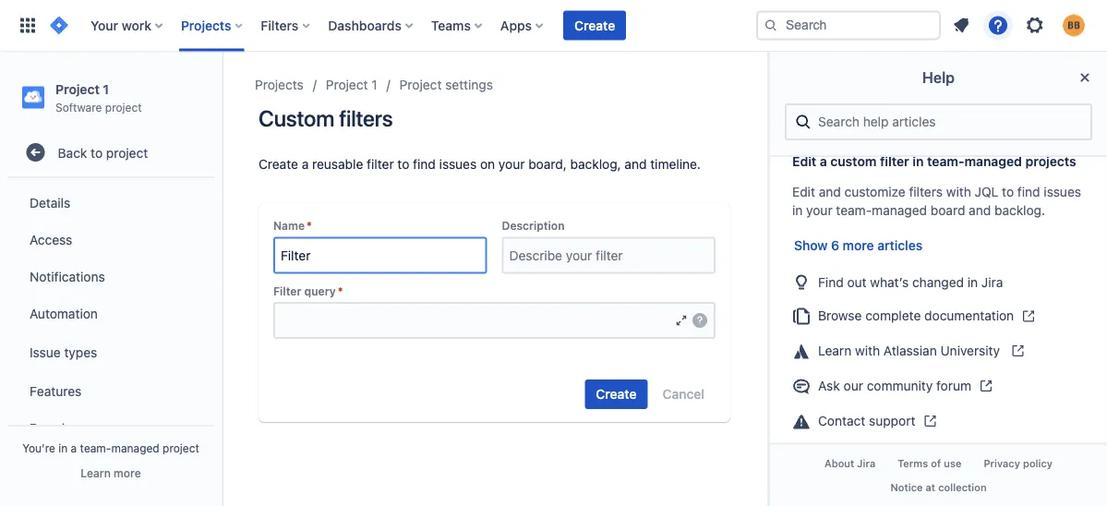 Task type: describe. For each thing, give the bounding box(es) containing it.
0 vertical spatial filters
[[339, 105, 393, 131]]

reusable
[[312, 157, 363, 172]]

project 1 software project
[[55, 81, 142, 113]]

your
[[91, 18, 118, 33]]

learn for learn with atlassian university
[[818, 344, 852, 359]]

1 horizontal spatial more
[[843, 238, 874, 254]]

timeline.
[[651, 157, 701, 172]]

learn with atlassian university link
[[785, 334, 1093, 369]]

backlog.
[[995, 203, 1046, 218]]

filters inside the edit and customize filters with jql to find issues in your team-managed board and backlog.
[[909, 185, 943, 200]]

features
[[30, 383, 82, 398]]

projects
[[1026, 154, 1077, 169]]

Search field
[[756, 11, 941, 40]]

browse complete documentation
[[818, 308, 1014, 324]]

back to project link
[[7, 134, 214, 171]]

1 for project 1 software project
[[103, 81, 109, 97]]

syntax help image
[[693, 313, 708, 328]]

expand image
[[7, 418, 30, 440]]

terms of use
[[898, 458, 962, 470]]

your inside the edit and customize filters with jql to find issues in your team-managed board and backlog.
[[806, 203, 833, 218]]

types
[[64, 344, 97, 360]]

project for project settings
[[400, 77, 442, 92]]

6
[[831, 238, 840, 254]]

privacy policy
[[984, 458, 1053, 470]]

find out what's changed in jira link
[[785, 265, 1093, 299]]

work
[[122, 18, 151, 33]]

Description field
[[504, 239, 714, 272]]

notice
[[891, 481, 923, 493]]

query
[[304, 284, 336, 297]]

filter query *
[[273, 284, 343, 297]]

learn for learn more
[[81, 466, 111, 479]]

at
[[926, 481, 936, 493]]

in up the edit and customize filters with jql to find issues in your team-managed board and backlog.
[[913, 154, 924, 169]]

details link
[[7, 184, 214, 221]]

details
[[30, 195, 70, 210]]

ask our community forum link
[[785, 369, 1093, 404]]

1 vertical spatial and
[[819, 185, 841, 200]]

JQL query field
[[275, 304, 674, 337]]

on
[[480, 157, 495, 172]]

project for project 1
[[326, 77, 368, 92]]

2 vertical spatial and
[[969, 203, 991, 218]]

filter
[[273, 284, 302, 297]]

issue types link
[[7, 332, 214, 372]]

notifications image
[[950, 14, 973, 36]]

appswitcher icon image
[[17, 14, 39, 36]]

find
[[818, 275, 844, 290]]

your work button
[[85, 11, 170, 40]]

your profile and settings image
[[1063, 14, 1085, 36]]

forum
[[937, 379, 972, 394]]

access
[[30, 232, 72, 247]]

settings image
[[1024, 14, 1047, 36]]

terms of use link
[[887, 452, 973, 476]]

edit for edit and customize filters with jql to find issues in your team-managed board and backlog.
[[793, 185, 816, 200]]

project inside back to project link
[[106, 145, 148, 160]]

project 1 link
[[326, 74, 377, 96]]

description
[[502, 219, 565, 232]]

Name your filter field
[[275, 239, 485, 272]]

1 vertical spatial with
[[855, 344, 880, 359]]

board button
[[7, 409, 214, 446]]

0 horizontal spatial and
[[625, 157, 647, 172]]

dashboards button
[[323, 11, 420, 40]]

filters button
[[255, 11, 317, 40]]

apps button
[[495, 11, 551, 40]]

features link
[[7, 372, 214, 409]]

privacy policy link
[[973, 452, 1064, 476]]

a for edit
[[820, 154, 827, 169]]

projects link
[[255, 74, 304, 96]]

contact
[[818, 414, 866, 429]]

show 6 more articles
[[794, 238, 923, 254]]

our
[[844, 379, 864, 394]]

atlassian
[[884, 344, 937, 359]]

with inside the edit and customize filters with jql to find issues in your team-managed board and backlog.
[[947, 185, 971, 200]]

filters
[[261, 18, 299, 33]]

help
[[923, 69, 955, 86]]

1 horizontal spatial jira
[[982, 275, 1003, 290]]

2 vertical spatial project
[[163, 442, 199, 454]]

projects button
[[175, 11, 250, 40]]

custom
[[831, 154, 877, 169]]

collection
[[939, 481, 987, 493]]

board
[[30, 420, 65, 435]]

edit a custom filter in team-managed projects
[[793, 154, 1077, 169]]

find out what's changed in jira
[[818, 275, 1003, 290]]

in right you're
[[58, 442, 68, 454]]

name
[[273, 219, 305, 232]]

about
[[825, 458, 855, 470]]

documentation
[[925, 308, 1014, 324]]

group containing details
[[7, 178, 214, 506]]

notifications link
[[7, 258, 214, 295]]

custom filters
[[259, 105, 393, 131]]

notice at collection link
[[880, 476, 998, 499]]

back to project
[[58, 145, 148, 160]]

board
[[931, 203, 966, 218]]

ask our community forum
[[818, 379, 972, 394]]

project settings link
[[400, 74, 493, 96]]

a for create
[[302, 157, 309, 172]]

backlog,
[[570, 157, 621, 172]]

search image
[[764, 18, 779, 33]]

show 6 more articles button
[[785, 235, 932, 257]]

dashboards
[[328, 18, 402, 33]]

changed
[[913, 275, 964, 290]]

projects for projects link
[[255, 77, 304, 92]]

teams button
[[426, 11, 489, 40]]

1 for project 1
[[372, 77, 377, 92]]

name *
[[273, 219, 312, 232]]

0 vertical spatial managed
[[965, 154, 1022, 169]]

find inside the edit and customize filters with jql to find issues in your team-managed board and backlog.
[[1018, 185, 1041, 200]]

learn more button
[[81, 466, 141, 480]]



Task type: vqa. For each thing, say whether or not it's contained in the screenshot.
THE DASHBOARDS
yes



Task type: locate. For each thing, give the bounding box(es) containing it.
issues left on
[[439, 157, 477, 172]]

0 vertical spatial team-
[[927, 154, 965, 169]]

board,
[[529, 157, 567, 172]]

1 horizontal spatial a
[[302, 157, 309, 172]]

* right query
[[338, 284, 343, 297]]

1 inside project 1 software project
[[103, 81, 109, 97]]

0 vertical spatial and
[[625, 157, 647, 172]]

support
[[869, 414, 916, 429]]

0 vertical spatial jira
[[982, 275, 1003, 290]]

2 vertical spatial managed
[[111, 442, 160, 454]]

1 horizontal spatial issues
[[1044, 185, 1082, 200]]

your right on
[[499, 157, 525, 172]]

1 horizontal spatial and
[[819, 185, 841, 200]]

customize
[[845, 185, 906, 200]]

to right reusable
[[398, 157, 410, 172]]

2 vertical spatial create
[[596, 387, 637, 402]]

0 horizontal spatial projects
[[181, 18, 231, 33]]

create a reusable filter to find issues on your board, backlog, and timeline.
[[259, 157, 701, 172]]

1 up the 'back to project' on the top of page
[[103, 81, 109, 97]]

1 vertical spatial create button
[[585, 380, 648, 409]]

project up software
[[55, 81, 100, 97]]

learn down browse
[[818, 344, 852, 359]]

managed up learn more
[[111, 442, 160, 454]]

1 up custom filters
[[372, 77, 377, 92]]

1 vertical spatial issues
[[1044, 185, 1082, 200]]

what's
[[870, 275, 909, 290]]

team- down search help articles field
[[927, 154, 965, 169]]

1 horizontal spatial managed
[[872, 203, 927, 218]]

to right jql
[[1002, 185, 1014, 200]]

banner containing your work
[[0, 0, 1107, 52]]

1 vertical spatial team-
[[836, 203, 872, 218]]

1 horizontal spatial filter
[[880, 154, 910, 169]]

0 vertical spatial your
[[499, 157, 525, 172]]

and down jql
[[969, 203, 991, 218]]

0 vertical spatial more
[[843, 238, 874, 254]]

editor image
[[674, 313, 689, 328]]

0 horizontal spatial jira
[[857, 458, 876, 470]]

custom
[[259, 105, 334, 131]]

2 vertical spatial team-
[[80, 442, 111, 454]]

2 horizontal spatial team-
[[927, 154, 965, 169]]

out
[[847, 275, 867, 290]]

settings
[[445, 77, 493, 92]]

edit up show on the right of the page
[[793, 185, 816, 200]]

and down custom
[[819, 185, 841, 200]]

create button inside primary element
[[564, 11, 626, 40]]

with up board
[[947, 185, 971, 200]]

1 edit from the top
[[793, 154, 817, 169]]

1 vertical spatial projects
[[255, 77, 304, 92]]

software
[[55, 100, 102, 113]]

articles
[[878, 238, 923, 254]]

complete
[[866, 308, 921, 324]]

* right name
[[307, 219, 312, 232]]

project right software
[[105, 100, 142, 113]]

projects inside 'popup button'
[[181, 18, 231, 33]]

filter right reusable
[[367, 157, 394, 172]]

0 vertical spatial project
[[105, 100, 142, 113]]

project left settings
[[400, 77, 442, 92]]

jira inside button
[[857, 458, 876, 470]]

apps
[[501, 18, 532, 33]]

learn
[[818, 344, 852, 359], [81, 466, 111, 479]]

Search help articles field
[[813, 105, 1083, 139]]

0 horizontal spatial filters
[[339, 105, 393, 131]]

0 horizontal spatial to
[[91, 145, 103, 160]]

back
[[58, 145, 87, 160]]

project up custom filters
[[326, 77, 368, 92]]

edit
[[793, 154, 817, 169], [793, 185, 816, 200]]

2 horizontal spatial and
[[969, 203, 991, 218]]

filter for reusable
[[367, 157, 394, 172]]

access link
[[7, 221, 214, 258]]

in up show on the right of the page
[[793, 203, 803, 218]]

to
[[91, 145, 103, 160], [398, 157, 410, 172], [1002, 185, 1014, 200]]

1 horizontal spatial filters
[[909, 185, 943, 200]]

find up backlog.
[[1018, 185, 1041, 200]]

university
[[941, 344, 1000, 359]]

0 horizontal spatial 1
[[103, 81, 109, 97]]

0 horizontal spatial a
[[71, 442, 77, 454]]

managed inside the edit and customize filters with jql to find issues in your team-managed board and backlog.
[[872, 203, 927, 218]]

close image
[[1074, 67, 1096, 89]]

0 vertical spatial create button
[[564, 11, 626, 40]]

1 vertical spatial your
[[806, 203, 833, 218]]

more down you're in a team-managed project
[[114, 466, 141, 479]]

team- up learn more
[[80, 442, 111, 454]]

0 vertical spatial issues
[[439, 157, 477, 172]]

jira
[[982, 275, 1003, 290], [857, 458, 876, 470]]

notifications
[[30, 269, 105, 284]]

1 horizontal spatial 1
[[372, 77, 377, 92]]

1 horizontal spatial with
[[947, 185, 971, 200]]

*
[[307, 219, 312, 232], [338, 284, 343, 297]]

projects up sidebar navigation image on the top of page
[[181, 18, 231, 33]]

in inside the edit and customize filters with jql to find issues in your team-managed board and backlog.
[[793, 203, 803, 218]]

create inside primary element
[[575, 18, 615, 33]]

0 horizontal spatial project
[[55, 81, 100, 97]]

your work
[[91, 18, 151, 33]]

0 horizontal spatial issues
[[439, 157, 477, 172]]

filters up board
[[909, 185, 943, 200]]

project settings
[[400, 77, 493, 92]]

2 edit from the top
[[793, 185, 816, 200]]

in up documentation
[[968, 275, 978, 290]]

show
[[794, 238, 828, 254]]

0 horizontal spatial *
[[307, 219, 312, 232]]

managed
[[965, 154, 1022, 169], [872, 203, 927, 218], [111, 442, 160, 454]]

1 vertical spatial jira
[[857, 458, 876, 470]]

0 horizontal spatial managed
[[111, 442, 160, 454]]

a right you're
[[71, 442, 77, 454]]

privacy
[[984, 458, 1021, 470]]

1 vertical spatial learn
[[81, 466, 111, 479]]

issues inside the edit and customize filters with jql to find issues in your team-managed board and backlog.
[[1044, 185, 1082, 200]]

your up show on the right of the page
[[806, 203, 833, 218]]

1 horizontal spatial team-
[[836, 203, 872, 218]]

0 vertical spatial *
[[307, 219, 312, 232]]

1 horizontal spatial project
[[326, 77, 368, 92]]

project inside project 1 software project
[[55, 81, 100, 97]]

issue types
[[30, 344, 97, 360]]

in inside find out what's changed in jira link
[[968, 275, 978, 290]]

1 horizontal spatial your
[[806, 203, 833, 218]]

0 vertical spatial find
[[413, 157, 436, 172]]

1 horizontal spatial projects
[[255, 77, 304, 92]]

browse complete documentation link
[[785, 299, 1093, 334]]

issue
[[30, 344, 61, 360]]

2 horizontal spatial a
[[820, 154, 827, 169]]

you're in a team-managed project
[[22, 442, 199, 454]]

and
[[625, 157, 647, 172], [819, 185, 841, 200], [969, 203, 991, 218]]

help image
[[987, 14, 1010, 36]]

with up our
[[855, 344, 880, 359]]

learn inside learn with atlassian university link
[[818, 344, 852, 359]]

primary element
[[11, 0, 756, 51]]

1 horizontal spatial learn
[[818, 344, 852, 359]]

browse
[[818, 308, 862, 324]]

automation link
[[7, 295, 214, 332]]

jira right the about
[[857, 458, 876, 470]]

and left timeline.
[[625, 157, 647, 172]]

project down the features link
[[163, 442, 199, 454]]

issues down projects
[[1044, 185, 1082, 200]]

jira software image
[[48, 14, 70, 36]]

filter for custom
[[880, 154, 910, 169]]

contact support link
[[785, 404, 1093, 439]]

projects for "projects" 'popup button'
[[181, 18, 231, 33]]

1 horizontal spatial find
[[1018, 185, 1041, 200]]

0 vertical spatial create
[[575, 18, 615, 33]]

learn inside learn more button
[[81, 466, 111, 479]]

1 vertical spatial managed
[[872, 203, 927, 218]]

you're
[[22, 442, 55, 454]]

0 vertical spatial edit
[[793, 154, 817, 169]]

use
[[944, 458, 962, 470]]

filter up customize
[[880, 154, 910, 169]]

group
[[7, 178, 214, 506]]

0 horizontal spatial learn
[[81, 466, 111, 479]]

project up details link
[[106, 145, 148, 160]]

2 horizontal spatial managed
[[965, 154, 1022, 169]]

project inside project 1 software project
[[105, 100, 142, 113]]

more right 6
[[843, 238, 874, 254]]

1 vertical spatial *
[[338, 284, 343, 297]]

0 vertical spatial projects
[[181, 18, 231, 33]]

learn down you're in a team-managed project
[[81, 466, 111, 479]]

with
[[947, 185, 971, 200], [855, 344, 880, 359]]

your
[[499, 157, 525, 172], [806, 203, 833, 218]]

automation
[[30, 306, 98, 321]]

to inside the edit and customize filters with jql to find issues in your team-managed board and backlog.
[[1002, 185, 1014, 200]]

0 horizontal spatial with
[[855, 344, 880, 359]]

1 vertical spatial find
[[1018, 185, 1041, 200]]

filters down project 1 link
[[339, 105, 393, 131]]

0 horizontal spatial your
[[499, 157, 525, 172]]

teams
[[431, 18, 471, 33]]

of
[[931, 458, 941, 470]]

0 horizontal spatial team-
[[80, 442, 111, 454]]

find left on
[[413, 157, 436, 172]]

projects
[[181, 18, 231, 33], [255, 77, 304, 92]]

1 vertical spatial edit
[[793, 185, 816, 200]]

jira up documentation
[[982, 275, 1003, 290]]

1 vertical spatial create
[[259, 157, 298, 172]]

1 horizontal spatial *
[[338, 284, 343, 297]]

1
[[372, 77, 377, 92], [103, 81, 109, 97]]

community
[[867, 379, 933, 394]]

about jira
[[825, 458, 876, 470]]

1 vertical spatial more
[[114, 466, 141, 479]]

policy
[[1023, 458, 1053, 470]]

edit and customize filters with jql to find issues in your team-managed board and backlog.
[[793, 185, 1082, 218]]

2 horizontal spatial project
[[400, 77, 442, 92]]

managed up jql
[[965, 154, 1022, 169]]

0 vertical spatial learn
[[818, 344, 852, 359]]

edit left custom
[[793, 154, 817, 169]]

ask
[[818, 379, 840, 394]]

learn with atlassian university
[[818, 344, 1004, 359]]

jql
[[975, 185, 999, 200]]

sidebar navigation image
[[201, 74, 242, 111]]

team- down customize
[[836, 203, 872, 218]]

a left custom
[[820, 154, 827, 169]]

0 horizontal spatial filter
[[367, 157, 394, 172]]

2 horizontal spatial to
[[1002, 185, 1014, 200]]

0 vertical spatial with
[[947, 185, 971, 200]]

a left reusable
[[302, 157, 309, 172]]

create button
[[564, 11, 626, 40], [585, 380, 648, 409]]

project 1
[[326, 77, 377, 92]]

1 vertical spatial project
[[106, 145, 148, 160]]

to right back
[[91, 145, 103, 160]]

banner
[[0, 0, 1107, 52]]

edit for edit a custom filter in team-managed projects
[[793, 154, 817, 169]]

managed down customize
[[872, 203, 927, 218]]

0 horizontal spatial find
[[413, 157, 436, 172]]

1 vertical spatial filters
[[909, 185, 943, 200]]

team- inside the edit and customize filters with jql to find issues in your team-managed board and backlog.
[[836, 203, 872, 218]]

1 horizontal spatial to
[[398, 157, 410, 172]]

jira software image
[[48, 14, 70, 36]]

learn more
[[81, 466, 141, 479]]

terms
[[898, 458, 928, 470]]

0 horizontal spatial more
[[114, 466, 141, 479]]

contact support
[[818, 414, 916, 429]]

edit inside the edit and customize filters with jql to find issues in your team-managed board and backlog.
[[793, 185, 816, 200]]

projects up custom
[[255, 77, 304, 92]]



